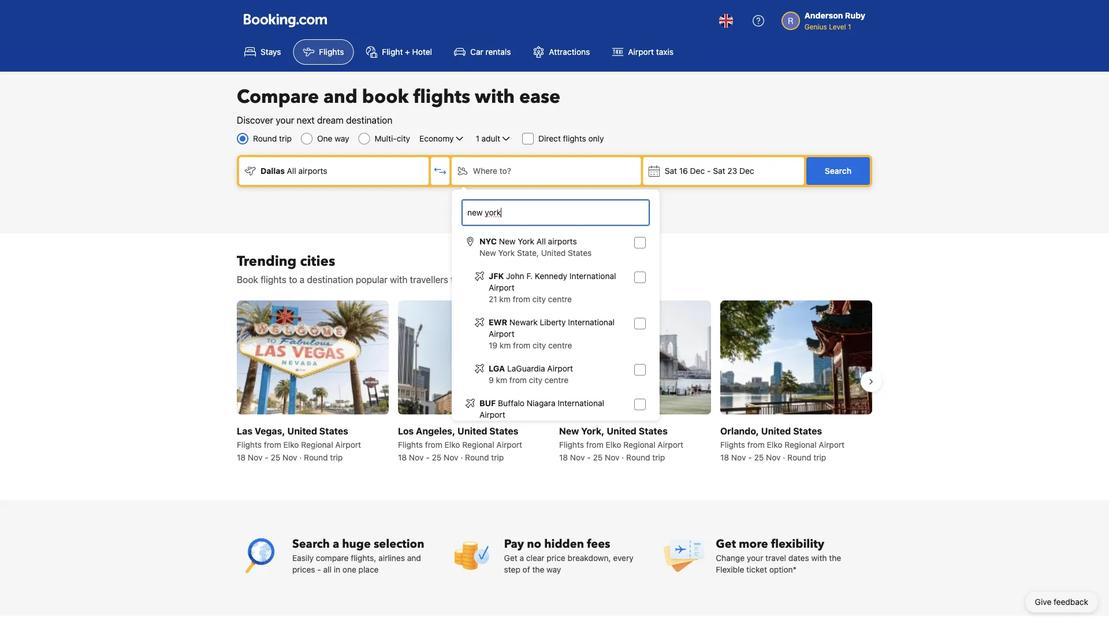 Task type: describe. For each thing, give the bounding box(es) containing it.
genius
[[805, 23, 828, 31]]

states inside new york, united states flights from elko regional airport 18 nov - 25 nov · round trip
[[639, 425, 668, 436]]

f.
[[527, 271, 533, 281]]

1 nov from the left
[[248, 452, 263, 462]]

new york, united states flights from elko regional airport 18 nov - 25 nov · round trip
[[560, 425, 684, 462]]

elko inside orlando, united states flights from elko regional airport 18 nov - 25 nov · round trip
[[767, 440, 783, 449]]

25 for vegas,
[[271, 452, 281, 462]]

discover
[[237, 115, 274, 126]]

where to? button
[[452, 157, 642, 185]]

taxis
[[657, 47, 674, 57]]

las vegas, united states flights from elko regional airport 18 nov - 25 nov · round trip
[[237, 425, 361, 462]]

las
[[237, 425, 253, 436]]

vegas,
[[255, 425, 285, 436]]

round for new
[[627, 452, 651, 462]]

attractions
[[549, 47, 590, 57]]

dallas all airports
[[261, 166, 328, 176]]

multi-
[[375, 134, 397, 143]]

and inside "search a huge selection easily compare flights, airlines and prices - all in one place"
[[407, 553, 421, 563]]

nyc new york all airports new york state, united states
[[480, 237, 592, 258]]

airport inside newark liberty international airport
[[489, 329, 515, 339]]

niagara
[[527, 399, 556, 408]]

states inside 'nyc new york all airports new york state, united states'
[[568, 248, 592, 258]]

flight + hotel
[[382, 47, 432, 57]]

a for pay
[[520, 553, 524, 563]]

all inside 'nyc new york all airports new york state, united states'
[[537, 237, 546, 246]]

0 vertical spatial way
[[335, 134, 349, 143]]

with inside compare and book flights with ease discover your next dream destination
[[475, 84, 515, 110]]

way inside pay no hidden fees get a clear price breakdown, every step of the way
[[547, 565, 562, 574]]

pay
[[504, 536, 524, 552]]

to?
[[500, 166, 511, 176]]

- inside dropdown button
[[708, 166, 711, 176]]

buf
[[480, 399, 496, 408]]

the inside trending cities book flights to a destination popular with travellers from the united states
[[473, 274, 487, 285]]

1 vertical spatial flights
[[563, 134, 587, 143]]

use enter to select airport and spacebar to add another one element
[[461, 231, 651, 624]]

united inside las vegas, united states flights from elko regional airport 18 nov - 25 nov · round trip
[[288, 425, 317, 436]]

18 for new york, united states
[[560, 452, 568, 462]]

trip inside orlando, united states flights from elko regional airport 18 nov - 25 nov · round trip
[[814, 452, 827, 462]]

from inside lga laguardia airport 9 km from city centre
[[510, 375, 527, 385]]

trip for los
[[492, 452, 504, 462]]

attractions link
[[523, 39, 600, 65]]

one way
[[317, 134, 349, 143]]

orlando, united states image
[[721, 301, 873, 415]]

compare
[[316, 553, 349, 563]]

price
[[547, 553, 566, 563]]

state,
[[517, 248, 539, 258]]

prices
[[293, 565, 315, 574]]

anderson ruby genius level 1
[[805, 11, 866, 31]]

orlando, united states flights from elko regional airport 18 nov - 25 nov · round trip
[[721, 425, 845, 462]]

trending
[[237, 252, 297, 271]]

car
[[471, 47, 484, 57]]

· for york,
[[622, 452, 625, 462]]

level
[[830, 23, 847, 31]]

0 horizontal spatial new
[[480, 248, 496, 258]]

- inside las vegas, united states flights from elko regional airport 18 nov - 25 nov · round trip
[[265, 452, 269, 462]]

sat 16 dec - sat 23 dec button
[[644, 157, 805, 185]]

a for trending
[[300, 274, 305, 285]]

trip for new
[[653, 452, 665, 462]]

ease
[[520, 84, 561, 110]]

international inside john f. kennedy international airport
[[570, 271, 616, 281]]

2 dec from the left
[[740, 166, 755, 176]]

airport inside los angeles, united states flights from elko regional airport 18 nov - 25 nov · round trip
[[497, 440, 523, 449]]

from inside trending cities book flights to a destination popular with travellers from the united states
[[451, 274, 471, 285]]

airport inside new york, united states flights from elko regional airport 18 nov - 25 nov · round trip
[[658, 440, 684, 449]]

give
[[1036, 597, 1052, 607]]

multi-city
[[375, 134, 411, 143]]

rentals
[[486, 47, 511, 57]]

united inside los angeles, united states flights from elko regional airport 18 nov - 25 nov · round trip
[[458, 425, 488, 436]]

economy
[[420, 134, 454, 143]]

dream
[[317, 115, 344, 126]]

selection
[[374, 536, 425, 552]]

0 vertical spatial york
[[518, 237, 535, 246]]

18 inside orlando, united states flights from elko regional airport 18 nov - 25 nov · round trip
[[721, 452, 730, 462]]

states inside trending cities book flights to a destination popular with travellers from the united states
[[519, 274, 546, 285]]

flight
[[382, 47, 403, 57]]

anderson
[[805, 11, 844, 20]]

travel
[[766, 553, 787, 563]]

breakdown,
[[568, 553, 611, 563]]

18 for las vegas, united states
[[237, 452, 246, 462]]

no
[[527, 536, 542, 552]]

flights link
[[293, 39, 354, 65]]

search for search a huge selection easily compare flights, airlines and prices - all in one place
[[293, 536, 330, 552]]

where to?
[[473, 166, 511, 176]]

regional for angeles,
[[463, 440, 495, 449]]

book
[[362, 84, 409, 110]]

and inside compare and book flights with ease discover your next dream destination
[[324, 84, 358, 110]]

flexible
[[716, 565, 745, 574]]

+
[[405, 47, 410, 57]]

flight + hotel link
[[356, 39, 442, 65]]

popular
[[356, 274, 388, 285]]

the inside pay no hidden fees get a clear price breakdown, every step of the way
[[533, 565, 545, 574]]

las vegas, united states image
[[237, 301, 389, 415]]

easily
[[293, 553, 314, 563]]

ticket
[[747, 565, 768, 574]]

19
[[489, 341, 498, 350]]

1 dec from the left
[[691, 166, 705, 176]]

19 km from city centre
[[489, 341, 573, 350]]

1 sat from the left
[[665, 166, 678, 176]]

car rentals link
[[445, 39, 521, 65]]

21 km from city centre
[[489, 295, 572, 304]]

in
[[334, 565, 341, 574]]

nyc
[[480, 237, 497, 246]]

5 nov from the left
[[571, 452, 585, 462]]

round for las
[[304, 452, 328, 462]]

23
[[728, 166, 738, 176]]

hidden
[[545, 536, 584, 552]]

Airport or city text field
[[467, 206, 646, 219]]

with inside trending cities book flights to a destination popular with travellers from the united states
[[390, 274, 408, 285]]

a inside "search a huge selection easily compare flights, airlines and prices - all in one place"
[[333, 536, 339, 552]]

give feedback
[[1036, 597, 1089, 607]]

huge
[[342, 536, 371, 552]]

adult
[[482, 134, 501, 143]]

fees
[[587, 536, 611, 552]]

states inside las vegas, united states flights from elko regional airport 18 nov - 25 nov · round trip
[[320, 425, 349, 436]]

more
[[739, 536, 769, 552]]

states inside orlando, united states flights from elko regional airport 18 nov - 25 nov · round trip
[[794, 425, 823, 436]]

9
[[489, 375, 494, 385]]

newark
[[510, 318, 538, 327]]

compare
[[237, 84, 319, 110]]

lga laguardia airport 9 km from city centre
[[489, 364, 574, 385]]

to
[[289, 274, 297, 285]]

flights for new york, united states
[[560, 440, 584, 449]]

los
[[398, 425, 414, 436]]

1 inside anderson ruby genius level 1
[[849, 23, 852, 31]]

hotel
[[413, 47, 432, 57]]

2 sat from the left
[[714, 166, 726, 176]]

stays link
[[235, 39, 291, 65]]

airport taxis link
[[603, 39, 684, 65]]

all
[[324, 565, 332, 574]]

orlando,
[[721, 425, 760, 436]]

from inside las vegas, united states flights from elko regional airport 18 nov - 25 nov · round trip
[[264, 440, 281, 449]]

1 adult button
[[475, 132, 513, 146]]

round trip
[[253, 134, 292, 143]]

25 inside orlando, united states flights from elko regional airport 18 nov - 25 nov · round trip
[[755, 452, 764, 462]]

laguardia
[[508, 364, 546, 373]]

stays
[[261, 47, 281, 57]]

regional for york,
[[624, 440, 656, 449]]

united inside 'nyc new york all airports new york state, united states'
[[542, 248, 566, 258]]



Task type: vqa. For each thing, say whether or not it's contained in the screenshot.


Task type: locate. For each thing, give the bounding box(es) containing it.
booking.com logo image
[[244, 14, 327, 27], [244, 14, 327, 27]]

4 18 from the left
[[721, 452, 730, 462]]

18 inside new york, united states flights from elko regional airport 18 nov - 25 nov · round trip
[[560, 452, 568, 462]]

centre down newark liberty international airport
[[549, 341, 573, 350]]

change
[[716, 553, 745, 563]]

and up dream
[[324, 84, 358, 110]]

a up of
[[520, 553, 524, 563]]

0 horizontal spatial a
[[300, 274, 305, 285]]

your
[[276, 115, 294, 126], [747, 553, 764, 563]]

trip inside new york, united states flights from elko regional airport 18 nov - 25 nov · round trip
[[653, 452, 665, 462]]

0 vertical spatial 1
[[849, 23, 852, 31]]

a up compare
[[333, 536, 339, 552]]

0 horizontal spatial all
[[287, 166, 296, 176]]

0 vertical spatial centre
[[548, 295, 572, 304]]

ewr
[[489, 318, 508, 327]]

flights
[[319, 47, 344, 57], [237, 440, 262, 449], [398, 440, 423, 449], [560, 440, 584, 449], [721, 440, 746, 449]]

flights for los angeles, united states
[[398, 440, 423, 449]]

direct flights only
[[539, 134, 604, 143]]

with right dates in the right bottom of the page
[[812, 553, 828, 563]]

0 horizontal spatial sat
[[665, 166, 678, 176]]

your up ticket
[[747, 553, 764, 563]]

- inside "search a huge selection easily compare flights, airlines and prices - all in one place"
[[318, 565, 321, 574]]

1 vertical spatial with
[[390, 274, 408, 285]]

buffalo niagara international airport
[[480, 399, 605, 420]]

centre up "niagara"
[[545, 375, 569, 385]]

flights left the to
[[261, 274, 287, 285]]

book
[[237, 274, 258, 285]]

search inside "search a huge selection easily compare flights, airlines and prices - all in one place"
[[293, 536, 330, 552]]

·
[[300, 452, 302, 462], [461, 452, 463, 462], [622, 452, 625, 462], [784, 452, 786, 462]]

0 vertical spatial and
[[324, 84, 358, 110]]

2 vertical spatial new
[[560, 425, 579, 436]]

flights up "economy"
[[414, 84, 471, 110]]

4 regional from the left
[[785, 440, 817, 449]]

new york, united states image
[[560, 301, 712, 415]]

airport inside lga laguardia airport 9 km from city centre
[[548, 364, 574, 373]]

york up state,
[[518, 237, 535, 246]]

2 horizontal spatial new
[[560, 425, 579, 436]]

km right 21
[[500, 295, 511, 304]]

of
[[523, 565, 530, 574]]

2 25 from the left
[[432, 452, 442, 462]]

united up kennedy at the top of the page
[[542, 248, 566, 258]]

international for buffalo niagara international airport
[[558, 399, 605, 408]]

sat left 23
[[714, 166, 726, 176]]

1 vertical spatial get
[[504, 553, 518, 563]]

united inside orlando, united states flights from elko regional airport 18 nov - 25 nov · round trip
[[762, 425, 792, 436]]

0 horizontal spatial and
[[324, 84, 358, 110]]

0 vertical spatial all
[[287, 166, 296, 176]]

sat 16 dec - sat 23 dec
[[665, 166, 755, 176]]

- down angeles,
[[426, 452, 430, 462]]

kennedy
[[535, 271, 568, 281]]

round inside orlando, united states flights from elko regional airport 18 nov - 25 nov · round trip
[[788, 452, 812, 462]]

- left 23
[[708, 166, 711, 176]]

6 nov from the left
[[605, 452, 620, 462]]

· inside orlando, united states flights from elko regional airport 18 nov - 25 nov · round trip
[[784, 452, 786, 462]]

get more flexibility change your travel dates with the flexible ticket option*
[[716, 536, 842, 574]]

1 vertical spatial all
[[537, 237, 546, 246]]

2 regional from the left
[[463, 440, 495, 449]]

- down orlando,
[[749, 452, 752, 462]]

city down "laguardia" at the bottom left of the page
[[529, 375, 543, 385]]

1 18 from the left
[[237, 452, 246, 462]]

direct
[[539, 134, 561, 143]]

flights left only
[[563, 134, 587, 143]]

3 · from the left
[[622, 452, 625, 462]]

18 inside los angeles, united states flights from elko regional airport 18 nov - 25 nov · round trip
[[398, 452, 407, 462]]

2 · from the left
[[461, 452, 463, 462]]

new down nyc
[[480, 248, 496, 258]]

1 vertical spatial search
[[293, 536, 330, 552]]

flexibility
[[772, 536, 825, 552]]

dec right 23
[[740, 166, 755, 176]]

0 vertical spatial destination
[[346, 115, 393, 126]]

los angeles, united states image
[[398, 301, 550, 415]]

2 horizontal spatial with
[[812, 553, 828, 563]]

airport inside buffalo niagara international airport
[[480, 410, 506, 420]]

liberty
[[540, 318, 566, 327]]

1 horizontal spatial with
[[475, 84, 515, 110]]

your left next
[[276, 115, 294, 126]]

from down angeles,
[[425, 440, 443, 449]]

with up "1 adult" popup button
[[475, 84, 515, 110]]

0 horizontal spatial the
[[473, 274, 487, 285]]

18 down buffalo niagara international airport
[[560, 452, 568, 462]]

city down john f. kennedy international airport
[[533, 295, 546, 304]]

0 horizontal spatial dec
[[691, 166, 705, 176]]

2 vertical spatial flights
[[261, 274, 287, 285]]

1 vertical spatial a
[[333, 536, 339, 552]]

compare and book flights with ease discover your next dream destination
[[237, 84, 561, 126]]

1 vertical spatial new
[[480, 248, 496, 258]]

1 right level in the right of the page
[[849, 23, 852, 31]]

sat
[[665, 166, 678, 176], [714, 166, 726, 176]]

international inside newark liberty international airport
[[568, 318, 615, 327]]

destination up multi-
[[346, 115, 393, 126]]

· for angeles,
[[461, 452, 463, 462]]

international
[[570, 271, 616, 281], [568, 318, 615, 327], [558, 399, 605, 408]]

ruby
[[846, 11, 866, 20]]

3 18 from the left
[[560, 452, 568, 462]]

john f. kennedy international airport
[[489, 271, 616, 293]]

from inside new york, united states flights from elko regional airport 18 nov - 25 nov · round trip
[[587, 440, 604, 449]]

2 elko from the left
[[445, 440, 460, 449]]

centre for 21 km from city centre
[[548, 295, 572, 304]]

your inside compare and book flights with ease discover your next dream destination
[[276, 115, 294, 126]]

elko for vegas,
[[284, 440, 299, 449]]

4 · from the left
[[784, 452, 786, 462]]

0 vertical spatial international
[[570, 271, 616, 281]]

regional inside orlando, united states flights from elko regional airport 18 nov - 25 nov · round trip
[[785, 440, 817, 449]]

destination
[[346, 115, 393, 126], [307, 274, 354, 285]]

round for los
[[465, 452, 489, 462]]

flights inside orlando, united states flights from elko regional airport 18 nov - 25 nov · round trip
[[721, 440, 746, 449]]

1 horizontal spatial 1
[[849, 23, 852, 31]]

1 horizontal spatial all
[[537, 237, 546, 246]]

new left york,
[[560, 425, 579, 436]]

united right york,
[[607, 425, 637, 436]]

km inside lga laguardia airport 9 km from city centre
[[496, 375, 508, 385]]

and
[[324, 84, 358, 110], [407, 553, 421, 563]]

flights for and
[[414, 84, 471, 110]]

1 · from the left
[[300, 452, 302, 462]]

sat left 16
[[665, 166, 678, 176]]

km for 21
[[500, 295, 511, 304]]

airport inside orlando, united states flights from elko regional airport 18 nov - 25 nov · round trip
[[819, 440, 845, 449]]

get inside pay no hidden fees get a clear price breakdown, every step of the way
[[504, 553, 518, 563]]

0 vertical spatial search
[[825, 166, 852, 176]]

from inside orlando, united states flights from elko regional airport 18 nov - 25 nov · round trip
[[748, 440, 765, 449]]

2 vertical spatial international
[[558, 399, 605, 408]]

elko
[[284, 440, 299, 449], [445, 440, 460, 449], [606, 440, 622, 449], [767, 440, 783, 449]]

0 horizontal spatial york
[[499, 248, 515, 258]]

-
[[708, 166, 711, 176], [265, 452, 269, 462], [426, 452, 430, 462], [587, 452, 591, 462], [749, 452, 752, 462], [318, 565, 321, 574]]

1
[[849, 23, 852, 31], [476, 134, 480, 143]]

with
[[475, 84, 515, 110], [390, 274, 408, 285], [812, 553, 828, 563]]

0 horizontal spatial flights
[[261, 274, 287, 285]]

airports down the one
[[299, 166, 328, 176]]

0 vertical spatial get
[[716, 536, 737, 552]]

1 vertical spatial 1
[[476, 134, 480, 143]]

4 elko from the left
[[767, 440, 783, 449]]

25 for york,
[[593, 452, 603, 462]]

2 horizontal spatial flights
[[563, 134, 587, 143]]

get inside get more flexibility change your travel dates with the flexible ticket option*
[[716, 536, 737, 552]]

0 horizontal spatial search
[[293, 536, 330, 552]]

25 inside las vegas, united states flights from elko regional airport 18 nov - 25 nov · round trip
[[271, 452, 281, 462]]

next
[[297, 115, 315, 126]]

only
[[589, 134, 604, 143]]

18 down "los"
[[398, 452, 407, 462]]

round inside las vegas, united states flights from elko regional airport 18 nov - 25 nov · round trip
[[304, 452, 328, 462]]

all up state,
[[537, 237, 546, 246]]

john
[[506, 271, 525, 281]]

· inside las vegas, united states flights from elko regional airport 18 nov - 25 nov · round trip
[[300, 452, 302, 462]]

4 nov from the left
[[444, 452, 459, 462]]

place
[[359, 565, 379, 574]]

one
[[317, 134, 333, 143]]

united up 21
[[489, 274, 517, 285]]

international inside buffalo niagara international airport
[[558, 399, 605, 408]]

1 horizontal spatial flights
[[414, 84, 471, 110]]

dates
[[789, 553, 810, 563]]

21
[[489, 295, 498, 304]]

25 inside los angeles, united states flights from elko regional airport 18 nov - 25 nov · round trip
[[432, 452, 442, 462]]

trip for las
[[330, 452, 343, 462]]

1 horizontal spatial new
[[499, 237, 516, 246]]

from down vegas,
[[264, 440, 281, 449]]

8 nov from the left
[[767, 452, 781, 462]]

· inside los angeles, united states flights from elko regional airport 18 nov - 25 nov · round trip
[[461, 452, 463, 462]]

elko inside las vegas, united states flights from elko regional airport 18 nov - 25 nov · round trip
[[284, 440, 299, 449]]

newark liberty international airport
[[489, 318, 615, 339]]

2 18 from the left
[[398, 452, 407, 462]]

1 vertical spatial airports
[[548, 237, 577, 246]]

destination down cities
[[307, 274, 354, 285]]

airports inside 'nyc new york all airports new york state, united states'
[[548, 237, 577, 246]]

1 horizontal spatial search
[[825, 166, 852, 176]]

1 horizontal spatial get
[[716, 536, 737, 552]]

1 horizontal spatial a
[[333, 536, 339, 552]]

1 vertical spatial centre
[[549, 341, 573, 350]]

los angeles, united states flights from elko regional airport 18 nov - 25 nov · round trip
[[398, 425, 523, 462]]

· for vegas,
[[300, 452, 302, 462]]

3 nov from the left
[[409, 452, 424, 462]]

destination inside trending cities book flights to a destination popular with travellers from the united states
[[307, 274, 354, 285]]

0 horizontal spatial airports
[[299, 166, 328, 176]]

0 horizontal spatial with
[[390, 274, 408, 285]]

search inside button
[[825, 166, 852, 176]]

elko for angeles,
[[445, 440, 460, 449]]

km for 19
[[500, 341, 511, 350]]

1 vertical spatial york
[[499, 248, 515, 258]]

give feedback button
[[1026, 592, 1098, 613]]

· inside new york, united states flights from elko regional airport 18 nov - 25 nov · round trip
[[622, 452, 625, 462]]

round
[[253, 134, 277, 143], [304, 452, 328, 462], [465, 452, 489, 462], [627, 452, 651, 462], [788, 452, 812, 462]]

flights inside las vegas, united states flights from elko regional airport 18 nov - 25 nov · round trip
[[237, 440, 262, 449]]

new inside new york, united states flights from elko regional airport 18 nov - 25 nov · round trip
[[560, 425, 579, 436]]

and down selection at the left bottom
[[407, 553, 421, 563]]

25 down orlando,
[[755, 452, 764, 462]]

from down york,
[[587, 440, 604, 449]]

- down york,
[[587, 452, 591, 462]]

get up step
[[504, 553, 518, 563]]

search for search
[[825, 166, 852, 176]]

all
[[287, 166, 296, 176], [537, 237, 546, 246]]

airport taxis
[[629, 47, 674, 57]]

way down price
[[547, 565, 562, 574]]

elko inside los angeles, united states flights from elko regional airport 18 nov - 25 nov · round trip
[[445, 440, 460, 449]]

from down "laguardia" at the bottom left of the page
[[510, 375, 527, 385]]

- inside los angeles, united states flights from elko regional airport 18 nov - 25 nov · round trip
[[426, 452, 430, 462]]

car rentals
[[471, 47, 511, 57]]

18 down the las
[[237, 452, 246, 462]]

flights inside trending cities book flights to a destination popular with travellers from the united states
[[261, 274, 287, 285]]

states inside los angeles, united states flights from elko regional airport 18 nov - 25 nov · round trip
[[490, 425, 519, 436]]

- inside new york, united states flights from elko regional airport 18 nov - 25 nov · round trip
[[587, 452, 591, 462]]

all right dallas
[[287, 166, 296, 176]]

0 horizontal spatial get
[[504, 553, 518, 563]]

from right travellers
[[451, 274, 471, 285]]

the right dates in the right bottom of the page
[[830, 553, 842, 563]]

25 down york,
[[593, 452, 603, 462]]

0 horizontal spatial way
[[335, 134, 349, 143]]

- inside orlando, united states flights from elko regional airport 18 nov - 25 nov · round trip
[[749, 452, 752, 462]]

2 vertical spatial centre
[[545, 375, 569, 385]]

airport
[[629, 47, 654, 57], [489, 283, 515, 293], [489, 329, 515, 339], [548, 364, 574, 373], [480, 410, 506, 420], [336, 440, 361, 449], [497, 440, 523, 449], [658, 440, 684, 449], [819, 440, 845, 449]]

1 25 from the left
[[271, 452, 281, 462]]

25 down angeles,
[[432, 452, 442, 462]]

centre
[[548, 295, 572, 304], [549, 341, 573, 350], [545, 375, 569, 385]]

centre for 19 km from city centre
[[549, 341, 573, 350]]

from down newark
[[513, 341, 531, 350]]

city down newark liberty international airport
[[533, 341, 547, 350]]

km right 9
[[496, 375, 508, 385]]

get up the change
[[716, 536, 737, 552]]

0 vertical spatial new
[[499, 237, 516, 246]]

1 horizontal spatial sat
[[714, 166, 726, 176]]

18 inside las vegas, united states flights from elko regional airport 18 nov - 25 nov · round trip
[[237, 452, 246, 462]]

7 nov from the left
[[732, 452, 747, 462]]

- down vegas,
[[265, 452, 269, 462]]

with right popular
[[390, 274, 408, 285]]

1 inside popup button
[[476, 134, 480, 143]]

1 horizontal spatial and
[[407, 553, 421, 563]]

united right vegas,
[[288, 425, 317, 436]]

york,
[[582, 425, 605, 436]]

0 vertical spatial the
[[473, 274, 487, 285]]

regional
[[301, 440, 333, 449], [463, 440, 495, 449], [624, 440, 656, 449], [785, 440, 817, 449]]

flights inside compare and book flights with ease discover your next dream destination
[[414, 84, 471, 110]]

from up newark
[[513, 295, 531, 304]]

city
[[397, 134, 411, 143], [533, 295, 546, 304], [533, 341, 547, 350], [529, 375, 543, 385]]

2 vertical spatial the
[[533, 565, 545, 574]]

lga
[[489, 364, 505, 373]]

trending cities book flights to a destination popular with travellers from the united states
[[237, 252, 546, 285]]

airport inside las vegas, united states flights from elko regional airport 18 nov - 25 nov · round trip
[[336, 440, 361, 449]]

1 vertical spatial destination
[[307, 274, 354, 285]]

round inside los angeles, united states flights from elko regional airport 18 nov - 25 nov · round trip
[[465, 452, 489, 462]]

where
[[473, 166, 498, 176]]

4 25 from the left
[[755, 452, 764, 462]]

1 horizontal spatial way
[[547, 565, 562, 574]]

airports down 'airport or city' text box
[[548, 237, 577, 246]]

international right kennedy at the top of the page
[[570, 271, 616, 281]]

elko for york,
[[606, 440, 622, 449]]

a inside pay no hidden fees get a clear price breakdown, every step of the way
[[520, 553, 524, 563]]

region containing las vegas, united states
[[228, 296, 882, 468]]

regional for vegas,
[[301, 440, 333, 449]]

0 vertical spatial a
[[300, 274, 305, 285]]

united inside trending cities book flights to a destination popular with travellers from the united states
[[489, 274, 517, 285]]

travellers
[[410, 274, 449, 285]]

2 nov from the left
[[283, 452, 297, 462]]

united inside new york, united states flights from elko regional airport 18 nov - 25 nov · round trip
[[607, 425, 637, 436]]

a right the to
[[300, 274, 305, 285]]

airport inside john f. kennedy international airport
[[489, 283, 515, 293]]

25 inside new york, united states flights from elko regional airport 18 nov - 25 nov · round trip
[[593, 452, 603, 462]]

18
[[237, 452, 246, 462], [398, 452, 407, 462], [560, 452, 568, 462], [721, 452, 730, 462]]

1 vertical spatial way
[[547, 565, 562, 574]]

airlines
[[379, 553, 405, 563]]

2 horizontal spatial the
[[830, 553, 842, 563]]

3 regional from the left
[[624, 440, 656, 449]]

1 vertical spatial international
[[568, 318, 615, 327]]

1 adult
[[476, 134, 501, 143]]

2 vertical spatial with
[[812, 553, 828, 563]]

trip inside las vegas, united states flights from elko regional airport 18 nov - 25 nov · round trip
[[330, 452, 343, 462]]

every
[[614, 553, 634, 563]]

flights inside los angeles, united states flights from elko regional airport 18 nov - 25 nov · round trip
[[398, 440, 423, 449]]

international for newark liberty international airport
[[568, 318, 615, 327]]

1 vertical spatial km
[[500, 341, 511, 350]]

0 vertical spatial airports
[[299, 166, 328, 176]]

18 for los angeles, united states
[[398, 452, 407, 462]]

city inside lga laguardia airport 9 km from city centre
[[529, 375, 543, 385]]

flights inside new york, united states flights from elko regional airport 18 nov - 25 nov · round trip
[[560, 440, 584, 449]]

2 horizontal spatial a
[[520, 553, 524, 563]]

km right 19
[[500, 341, 511, 350]]

25 down vegas,
[[271, 452, 281, 462]]

1 horizontal spatial dec
[[740, 166, 755, 176]]

search a huge selection easily compare flights, airlines and prices - all in one place
[[293, 536, 425, 574]]

the inside get more flexibility change your travel dates with the flexible ticket option*
[[830, 553, 842, 563]]

1 horizontal spatial york
[[518, 237, 535, 246]]

international up york,
[[558, 399, 605, 408]]

1 vertical spatial and
[[407, 553, 421, 563]]

elko inside new york, united states flights from elko regional airport 18 nov - 25 nov · round trip
[[606, 440, 622, 449]]

1 left adult
[[476, 134, 480, 143]]

1 vertical spatial your
[[747, 553, 764, 563]]

flights,
[[351, 553, 377, 563]]

25 for angeles,
[[432, 452, 442, 462]]

york
[[518, 237, 535, 246], [499, 248, 515, 258]]

0 vertical spatial your
[[276, 115, 294, 126]]

new right nyc
[[499, 237, 516, 246]]

1 regional from the left
[[301, 440, 333, 449]]

a inside trending cities book flights to a destination popular with travellers from the united states
[[300, 274, 305, 285]]

3 elko from the left
[[606, 440, 622, 449]]

city left "economy"
[[397, 134, 411, 143]]

regional inside los angeles, united states flights from elko regional airport 18 nov - 25 nov · round trip
[[463, 440, 495, 449]]

united down the buf
[[458, 425, 488, 436]]

york left state,
[[499, 248, 515, 258]]

1 vertical spatial the
[[830, 553, 842, 563]]

united right orlando,
[[762, 425, 792, 436]]

round inside new york, united states flights from elko regional airport 18 nov - 25 nov · round trip
[[627, 452, 651, 462]]

0 vertical spatial km
[[500, 295, 511, 304]]

0 vertical spatial flights
[[414, 84, 471, 110]]

way right the one
[[335, 134, 349, 143]]

trip inside los angeles, united states flights from elko regional airport 18 nov - 25 nov · round trip
[[492, 452, 504, 462]]

buffalo
[[498, 399, 525, 408]]

regional inside las vegas, united states flights from elko regional airport 18 nov - 25 nov · round trip
[[301, 440, 333, 449]]

2 vertical spatial a
[[520, 553, 524, 563]]

the down clear
[[533, 565, 545, 574]]

airports
[[299, 166, 328, 176], [548, 237, 577, 246]]

3 25 from the left
[[593, 452, 603, 462]]

regional inside new york, united states flights from elko regional airport 18 nov - 25 nov · round trip
[[624, 440, 656, 449]]

2 vertical spatial km
[[496, 375, 508, 385]]

with inside get more flexibility change your travel dates with the flexible ticket option*
[[812, 553, 828, 563]]

flights for cities
[[261, 274, 287, 285]]

the left "jfk"
[[473, 274, 487, 285]]

0 horizontal spatial your
[[276, 115, 294, 126]]

angeles,
[[416, 425, 456, 436]]

dallas
[[261, 166, 285, 176]]

1 horizontal spatial airports
[[548, 237, 577, 246]]

1 horizontal spatial the
[[533, 565, 545, 574]]

0 horizontal spatial 1
[[476, 134, 480, 143]]

flights for las vegas, united states
[[237, 440, 262, 449]]

1 elko from the left
[[284, 440, 299, 449]]

0 vertical spatial with
[[475, 84, 515, 110]]

jfk
[[489, 271, 504, 281]]

region
[[228, 296, 882, 468]]

dec right 16
[[691, 166, 705, 176]]

18 down orlando,
[[721, 452, 730, 462]]

international right liberty
[[568, 318, 615, 327]]

from inside los angeles, united states flights from elko regional airport 18 nov - 25 nov · round trip
[[425, 440, 443, 449]]

centre down john f. kennedy international airport
[[548, 295, 572, 304]]

centre inside lga laguardia airport 9 km from city centre
[[545, 375, 569, 385]]

from down orlando,
[[748, 440, 765, 449]]

dec
[[691, 166, 705, 176], [740, 166, 755, 176]]

1 horizontal spatial your
[[747, 553, 764, 563]]

destination inside compare and book flights with ease discover your next dream destination
[[346, 115, 393, 126]]

your inside get more flexibility change your travel dates with the flexible ticket option*
[[747, 553, 764, 563]]

- left the all
[[318, 565, 321, 574]]



